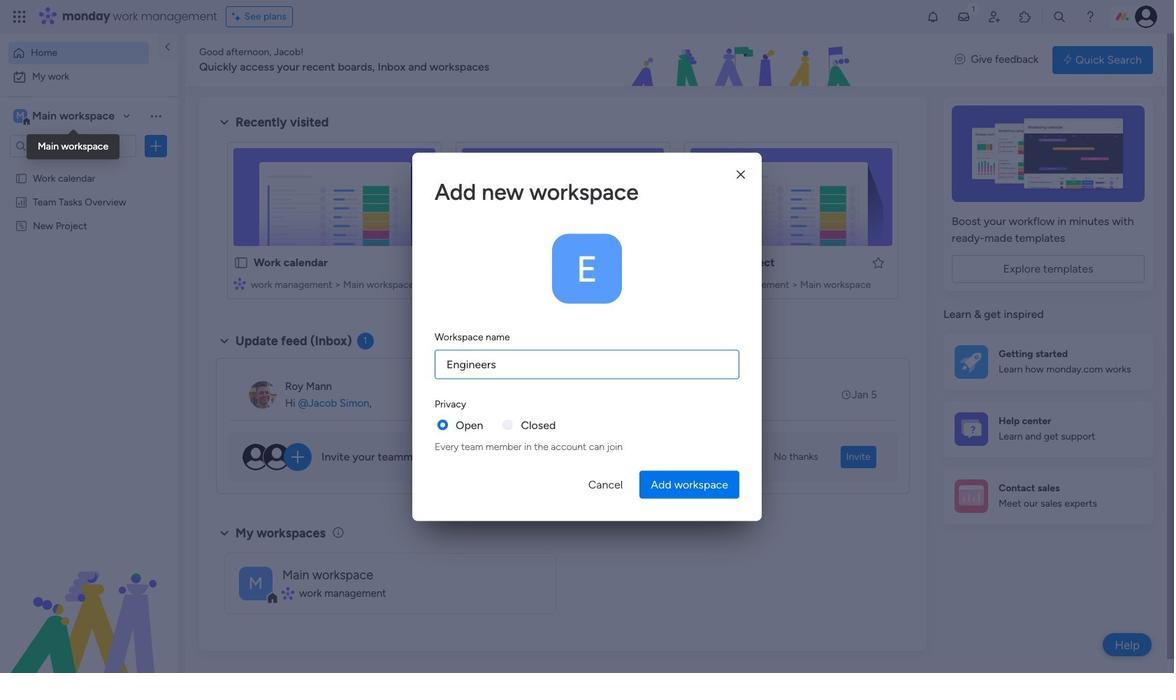 Task type: vqa. For each thing, say whether or not it's contained in the screenshot.
'field'
no



Task type: locate. For each thing, give the bounding box(es) containing it.
2 vertical spatial option
[[0, 165, 178, 168]]

add to favorites image
[[872, 256, 886, 270]]

3 heading from the top
[[435, 396, 466, 411]]

lottie animation element
[[548, 34, 941, 87], [0, 532, 178, 673]]

v2 user feedback image
[[955, 52, 966, 68]]

0 vertical spatial option
[[8, 42, 149, 64]]

0 horizontal spatial component image
[[234, 277, 246, 290]]

component image
[[234, 277, 246, 290], [282, 587, 294, 600]]

component image inside quick search results 'list box'
[[234, 277, 246, 290]]

workspace image
[[13, 108, 27, 124], [552, 234, 622, 303]]

0 horizontal spatial workspace image
[[13, 108, 27, 124]]

1 vertical spatial component image
[[282, 587, 294, 600]]

roy mann image
[[249, 381, 277, 409]]

0 horizontal spatial public board image
[[15, 171, 28, 185]]

option
[[8, 42, 149, 64], [8, 66, 170, 88], [0, 165, 178, 168]]

list box
[[0, 163, 178, 426]]

close image
[[737, 170, 745, 180]]

2 vertical spatial heading
[[435, 396, 466, 411]]

0 horizontal spatial lottie animation element
[[0, 532, 178, 673]]

jacob simon image
[[1135, 6, 1158, 28]]

0 vertical spatial component image
[[234, 277, 246, 290]]

0 vertical spatial lottie animation element
[[548, 34, 941, 87]]

1 horizontal spatial component image
[[282, 587, 294, 600]]

templates image image
[[957, 106, 1141, 202]]

help image
[[1084, 10, 1098, 24]]

1 horizontal spatial workspace image
[[552, 234, 622, 303]]

1 vertical spatial lottie animation image
[[0, 532, 178, 673]]

1 horizontal spatial lottie animation image
[[548, 34, 941, 87]]

heading
[[435, 175, 740, 208], [435, 329, 510, 344], [435, 396, 466, 411]]

public board image
[[15, 171, 28, 185], [234, 255, 249, 271]]

1 vertical spatial public board image
[[234, 255, 249, 271]]

update feed image
[[957, 10, 971, 24]]

search everything image
[[1053, 10, 1067, 24]]

lottie animation image
[[548, 34, 941, 87], [0, 532, 178, 673]]

1 vertical spatial workspace image
[[552, 234, 622, 303]]

1 vertical spatial heading
[[435, 329, 510, 344]]

workspace selection element
[[13, 108, 117, 126]]

0 vertical spatial heading
[[435, 175, 740, 208]]

0 vertical spatial lottie animation image
[[548, 34, 941, 87]]

1 horizontal spatial public board image
[[234, 255, 249, 271]]

0 horizontal spatial lottie animation image
[[0, 532, 178, 673]]

see plans image
[[232, 9, 245, 24]]

1 horizontal spatial lottie animation element
[[548, 34, 941, 87]]

0 vertical spatial workspace image
[[13, 108, 27, 124]]

monday marketplace image
[[1019, 10, 1033, 24]]

1 element
[[357, 333, 374, 350]]

notifications image
[[926, 10, 940, 24]]



Task type: describe. For each thing, give the bounding box(es) containing it.
close update feed (inbox) image
[[216, 333, 233, 350]]

1 image
[[968, 1, 980, 16]]

lottie animation image for right the 'lottie animation' element
[[548, 34, 941, 87]]

lottie animation image for the bottommost the 'lottie animation' element
[[0, 532, 178, 673]]

getting started element
[[944, 334, 1154, 390]]

quick search results list box
[[216, 131, 910, 316]]

1 vertical spatial lottie animation element
[[0, 532, 178, 673]]

1 vertical spatial option
[[8, 66, 170, 88]]

close recently visited image
[[216, 114, 233, 131]]

help center element
[[944, 401, 1154, 457]]

select product image
[[13, 10, 27, 24]]

close my workspaces image
[[216, 525, 233, 542]]

2 heading from the top
[[435, 329, 510, 344]]

v2 bolt switch image
[[1064, 52, 1072, 67]]

invite members image
[[988, 10, 1002, 24]]

Choose a name for your workspace field
[[435, 350, 740, 379]]

public dashboard image
[[15, 195, 28, 208]]

1 heading from the top
[[435, 175, 740, 208]]

0 vertical spatial public board image
[[15, 171, 28, 185]]

contact sales element
[[944, 468, 1154, 524]]

Search in workspace field
[[29, 138, 117, 154]]

workspace image
[[239, 567, 273, 600]]



